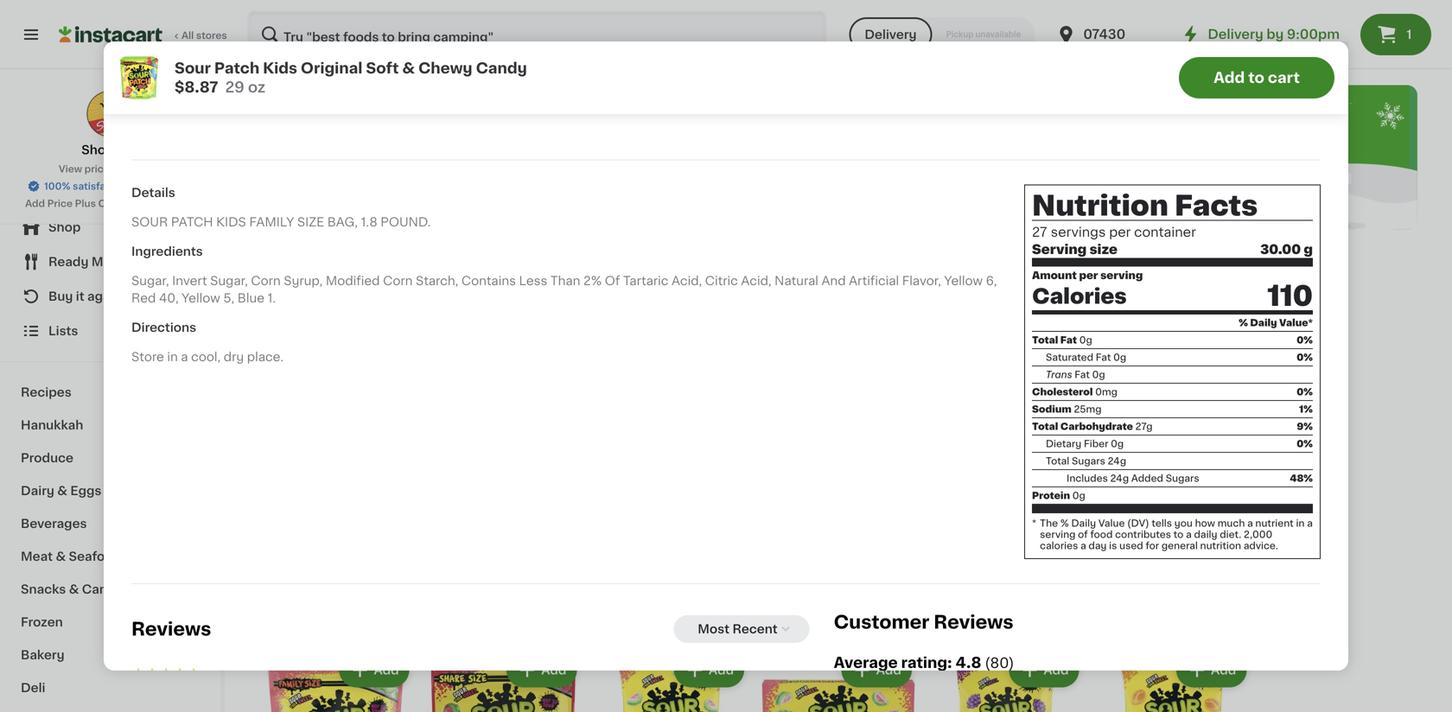 Task type: vqa. For each thing, say whether or not it's contained in the screenshot.
rightmost the Sugars
yes



Task type: describe. For each thing, give the bounding box(es) containing it.
delivery by 9:00pm
[[1208, 28, 1340, 41]]

76
[[1116, 475, 1128, 484]]

bakery
[[21, 649, 65, 661]]

100%
[[44, 182, 70, 191]]

1 horizontal spatial %
[[1239, 318, 1248, 328]]

your favorite sour patch kids
[[259, 270, 542, 288]]

kids up *
[[1028, 497, 1055, 509]]

buy it again
[[48, 290, 122, 303]]

add to cart button
[[1179, 57, 1335, 99]]

snacks
[[21, 584, 66, 596]]

rating:
[[901, 656, 952, 671]]

cholesterol 0mg
[[1032, 387, 1118, 397]]

1 horizontal spatial reviews
[[934, 613, 1014, 632]]

directions
[[131, 322, 196, 334]]

1 vertical spatial 24g
[[1111, 474, 1129, 483]]

recent
[[733, 623, 778, 636]]

40,
[[159, 292, 179, 304]]

for
[[1146, 541, 1159, 551]]

delivery for delivery
[[865, 29, 917, 41]]

$ 1 76
[[1100, 474, 1128, 492]]

total sugars 24g
[[1046, 457, 1127, 466]]

sour for sour patch kids kids soft & chewy candy
[[929, 497, 957, 509]]

dairy & eggs link
[[10, 475, 210, 507]]

0 horizontal spatial sugars
[[1072, 457, 1106, 466]]

0g for saturated fat 0g
[[1114, 353, 1127, 362]]

dietary
[[1046, 439, 1082, 449]]

natural
[[775, 275, 819, 287]]

1 inside 1 button
[[1407, 29, 1412, 41]]

a right nutrient
[[1307, 519, 1313, 528]]

9.6 oz
[[1292, 35, 1321, 44]]

price
[[47, 199, 73, 208]]

1 button
[[1361, 14, 1432, 55]]

sour down the pound. at the left of the page
[[390, 270, 435, 288]]

10.1 oz link
[[662, 0, 906, 63]]

trans
[[1046, 370, 1072, 380]]

0 horizontal spatial reviews
[[131, 620, 211, 639]]

is
[[1109, 541, 1117, 551]]

trans fat 0g
[[1046, 370, 1105, 380]]

6 x 1.2 oz
[[1041, 35, 1084, 44]]

carbohydrate
[[1061, 422, 1133, 431]]

6
[[1041, 35, 1047, 44]]

chewy for kids
[[971, 514, 1013, 526]]

shop link
[[10, 210, 210, 245]]

0 vertical spatial all
[[182, 31, 194, 40]]

110
[[1268, 283, 1313, 310]]

chewy for candy,
[[1138, 514, 1180, 526]]

produce
[[21, 452, 73, 464]]

1 vertical spatial to
[[150, 199, 160, 208]]

fat for saturated
[[1096, 353, 1111, 362]]

oz inside sour patch kids original soft & chewy candy $8.87 29 oz
[[248, 80, 266, 95]]

most recent button
[[674, 616, 810, 643]]

of
[[605, 275, 620, 287]]

meat & seafood link
[[10, 540, 210, 573]]

all stores link
[[59, 10, 228, 59]]

shoprite logo image
[[86, 90, 134, 138]]

sour patch kids original soft & chewy candy $8.87 29 oz
[[175, 61, 527, 95]]

(dv)
[[1127, 519, 1150, 528]]

1 horizontal spatial all
[[529, 41, 541, 51]]

plus
[[75, 199, 96, 208]]

value*
[[1279, 318, 1313, 328]]

a down 'of' on the right bottom
[[1081, 541, 1086, 551]]

sour patch kids kids soft & chewy candy
[[929, 497, 1056, 526]]

cool,
[[191, 351, 221, 363]]

details
[[131, 187, 175, 199]]

1 vertical spatial 1
[[1106, 474, 1114, 492]]

& inside sour patch kids original soft & chewy candy $8.87 29 oz
[[402, 61, 415, 76]]

customer reviews
[[834, 613, 1014, 632]]

lists
[[48, 325, 78, 337]]

seafood
[[69, 551, 121, 563]]

serving size
[[1032, 244, 1118, 256]]

1 corn from the left
[[251, 275, 281, 287]]

0% for saturated fat 0g
[[1297, 353, 1313, 362]]

store
[[131, 351, 164, 363]]

kids for sour patch kids kids soft & chewy candy
[[998, 497, 1025, 509]]

sour patch kids family size bag, 1.8 pound.
[[131, 216, 431, 228]]

pricing
[[84, 164, 119, 174]]

9.6
[[1292, 35, 1307, 44]]

store in a cool, dry place.
[[131, 351, 284, 363]]

patch left the less
[[439, 270, 495, 288]]

& right meat
[[56, 551, 66, 563]]

sour for sour patch kids candy, soft & chewy 2 oz
[[1097, 497, 1125, 509]]

beverages
[[21, 518, 87, 530]]

again
[[87, 290, 122, 303]]

chewy for original
[[418, 61, 473, 76]]

patch for sour patch kids kids soft & chewy candy
[[960, 497, 995, 509]]

patch
[[171, 216, 213, 228]]

protein
[[1032, 491, 1070, 501]]

% inside * the % daily value (dv) tells you how much a nutrient in a serving of food contributes to a daily diet. 2,000 calories a day is used for general nutrition advice.
[[1061, 519, 1069, 528]]

cholesterol
[[1032, 387, 1093, 397]]

% daily value*
[[1239, 318, 1313, 328]]

30.00 g
[[1261, 244, 1313, 256]]

size
[[1090, 244, 1118, 256]]

shoprite link
[[81, 90, 139, 159]]

total carbohydrate 27g
[[1032, 422, 1153, 431]]

delivery by 9:00pm link
[[1180, 24, 1340, 45]]

recipes link
[[10, 376, 210, 409]]

sugar, invert sugar, corn syrup, modified corn starch, contains less than 2% of tartaric acid, citric acid, natural and artificial flavor, yellow 6, red 40, yellow 5, blue 1.
[[131, 275, 997, 304]]

it
[[76, 290, 84, 303]]

bag,
[[327, 216, 358, 228]]

hershey's holiday image
[[132, 0, 488, 103]]

average rating: 4.8 (80)
[[834, 656, 1014, 671]]

dietary fiber 0g
[[1046, 439, 1124, 449]]

frozen
[[21, 616, 63, 629]]

fat for total
[[1061, 336, 1077, 345]]

shoprite
[[81, 144, 139, 156]]

modified
[[326, 275, 380, 287]]

0g for trans fat 0g
[[1092, 370, 1105, 380]]

$3.32 element
[[929, 472, 1083, 494]]

sour for sour patch kids original soft & chewy candy $8.87 29 oz
[[175, 61, 211, 76]]

kids for sour patch kids original soft & chewy candy $8.87 29 oz
[[263, 61, 297, 76]]

27g
[[1136, 422, 1153, 431]]

value
[[1099, 519, 1125, 528]]

9:00pm
[[1287, 28, 1340, 41]]

oz right 9.6
[[1309, 35, 1321, 44]]

total for dietary fiber 0g
[[1032, 422, 1058, 431]]

(80)
[[985, 657, 1014, 671]]

soft for kids
[[929, 514, 955, 526]]

patch for sour patch kids original soft & chewy candy $8.87 29 oz
[[214, 61, 260, 76]]

starch,
[[416, 275, 458, 287]]

hanukkah link
[[10, 409, 210, 442]]

beverages link
[[10, 507, 210, 540]]

a left cool,
[[181, 351, 188, 363]]

2 vertical spatial total
[[1046, 457, 1070, 466]]



Task type: locate. For each thing, give the bounding box(es) containing it.
patch up "29"
[[214, 61, 260, 76]]

by
[[1267, 28, 1284, 41]]

candy for sour patch kids kids soft & chewy candy
[[1016, 514, 1056, 526]]

1 left 76
[[1106, 474, 1114, 492]]

average
[[834, 656, 898, 671]]

view for view pricing policy
[[59, 164, 82, 174]]

1 horizontal spatial to
[[1174, 530, 1184, 540]]

soft right original
[[366, 61, 399, 76]]

delivery inside button
[[865, 29, 917, 41]]

soft for candy,
[[1097, 514, 1122, 526]]

servings
[[1051, 226, 1106, 238]]

to down details
[[150, 199, 160, 208]]

% right the at the bottom right
[[1061, 519, 1069, 528]]

10.1 oz
[[790, 35, 821, 44]]

sour
[[131, 216, 168, 228]]

5,
[[223, 292, 234, 304]]

add inside button
[[1214, 70, 1245, 85]]

1.
[[268, 292, 276, 304]]

delivery left by
[[1208, 28, 1264, 41]]

2 vertical spatial to
[[1174, 530, 1184, 540]]

kids down $3.32 element
[[998, 497, 1025, 509]]

1 down sponsored image
[[1407, 29, 1412, 41]]

yellow down invert
[[182, 292, 220, 304]]

chewy inside sour patch kids kids soft & chewy candy
[[971, 514, 1013, 526]]

kids inside "sour patch kids candy, soft & chewy 2 oz"
[[1166, 497, 1192, 509]]

oz right 1.2
[[1073, 35, 1084, 44]]

sponsored image
[[1366, 10, 1418, 20]]

calories
[[1040, 541, 1078, 551]]

view for view all
[[503, 41, 527, 51]]

100% satisfaction guarantee button
[[27, 176, 194, 193]]

0 vertical spatial yellow
[[944, 275, 983, 287]]

0% for dietary fiber 0g
[[1297, 439, 1313, 449]]

invert
[[172, 275, 207, 287]]

corn left starch,
[[383, 275, 413, 287]]

kids
[[216, 216, 246, 228]]

0 vertical spatial fat
[[1061, 336, 1077, 345]]

container
[[1134, 226, 1196, 238]]

oz inside "sour patch kids candy, soft & chewy 2 oz"
[[1105, 531, 1116, 540]]

x
[[1050, 35, 1055, 44]]

1 vertical spatial per
[[1079, 271, 1098, 281]]

0 horizontal spatial view
[[59, 164, 82, 174]]

than
[[551, 275, 580, 287]]

1 horizontal spatial view
[[503, 41, 527, 51]]

soft inside "sour patch kids candy, soft & chewy 2 oz"
[[1097, 514, 1122, 526]]

1 vertical spatial %
[[1061, 519, 1069, 528]]

0 vertical spatial in
[[167, 351, 178, 363]]

1 vertical spatial sugars
[[1166, 474, 1200, 483]]

soft inside sour patch kids kids soft & chewy candy
[[929, 514, 955, 526]]

soft down $3.32 element
[[929, 514, 955, 526]]

1 horizontal spatial yellow
[[944, 275, 983, 287]]

1 horizontal spatial sugars
[[1166, 474, 1200, 483]]

0 vertical spatial total
[[1032, 336, 1058, 345]]

1 horizontal spatial per
[[1109, 226, 1131, 238]]

0 horizontal spatial to
[[150, 199, 160, 208]]

kids inside sour patch kids original soft & chewy candy $8.87 29 oz
[[263, 61, 297, 76]]

fat up trans fat 0g
[[1096, 353, 1111, 362]]

add button
[[1011, 316, 1078, 347], [1178, 316, 1245, 347], [341, 655, 408, 686], [509, 655, 575, 686], [676, 655, 743, 686], [843, 655, 910, 686], [1011, 655, 1078, 686], [1178, 655, 1245, 686]]

sour inside "sour patch kids candy, soft & chewy 2 oz"
[[1097, 497, 1125, 509]]

serving
[[1032, 244, 1087, 256]]

satisfaction
[[73, 182, 131, 191]]

in inside * the % daily value (dv) tells you how much a nutrient in a serving of food contributes to a daily diet. 2,000 calories a day is used for general nutrition advice.
[[1296, 519, 1305, 528]]

candy down seafood
[[82, 584, 123, 596]]

serving down size
[[1101, 271, 1143, 281]]

sour down $ 1 76
[[1097, 497, 1125, 509]]

serving up calories
[[1040, 530, 1076, 540]]

0 horizontal spatial soft
[[366, 61, 399, 76]]

amount per serving
[[1032, 271, 1143, 281]]

0 horizontal spatial acid,
[[672, 275, 702, 287]]

instacart logo image
[[59, 24, 163, 45]]

sour inside sour patch kids kids soft & chewy candy
[[929, 497, 957, 509]]

0 horizontal spatial 1
[[1106, 474, 1114, 492]]

fat up 'saturated'
[[1061, 336, 1077, 345]]

add price plus club card to save link
[[25, 197, 195, 211]]

3 0% from the top
[[1297, 387, 1313, 397]]

& right original
[[402, 61, 415, 76]]

view pricing policy
[[59, 164, 151, 174]]

2 corn from the left
[[383, 275, 413, 287]]

fat down saturated fat 0g
[[1075, 370, 1090, 380]]

0 horizontal spatial yellow
[[182, 292, 220, 304]]

0 horizontal spatial sugar,
[[131, 275, 169, 287]]

buy sour patch kids image
[[259, 85, 1418, 230]]

0 vertical spatial sugars
[[1072, 457, 1106, 466]]

2 horizontal spatial soft
[[1097, 514, 1122, 526]]

sour patch kids kids soft & chewy candy button
[[929, 311, 1083, 559]]

soft up food
[[1097, 514, 1122, 526]]

shop
[[48, 221, 81, 233]]

1 vertical spatial total
[[1032, 422, 1058, 431]]

yellow left 6,
[[944, 275, 983, 287]]

0 vertical spatial %
[[1239, 318, 1248, 328]]

to up 'general'
[[1174, 530, 1184, 540]]

4 0% from the top
[[1297, 439, 1313, 449]]

chewy inside "sour patch kids candy, soft & chewy 2 oz"
[[1138, 514, 1180, 526]]

used
[[1120, 541, 1144, 551]]

0 vertical spatial serving
[[1101, 271, 1143, 281]]

0 horizontal spatial chewy
[[418, 61, 473, 76]]

0 vertical spatial to
[[1249, 70, 1265, 85]]

30.00
[[1261, 244, 1301, 256]]

artificial
[[849, 275, 899, 287]]

to
[[1249, 70, 1265, 85], [150, 199, 160, 208], [1174, 530, 1184, 540]]

sugar,
[[131, 275, 169, 287], [210, 275, 248, 287]]

delivery right 10.1 oz
[[865, 29, 917, 41]]

kids up you
[[1166, 497, 1192, 509]]

sugars
[[1072, 457, 1106, 466], [1166, 474, 1200, 483]]

dairy
[[21, 485, 54, 497]]

a down you
[[1186, 530, 1192, 540]]

bakery link
[[10, 639, 210, 672]]

less
[[519, 275, 548, 287]]

add to cart
[[1214, 70, 1300, 85]]

candy
[[476, 61, 527, 76], [1016, 514, 1056, 526], [82, 584, 123, 596]]

calories
[[1032, 286, 1127, 307]]

2 0% from the top
[[1297, 353, 1313, 362]]

1 horizontal spatial acid,
[[741, 275, 772, 287]]

oz up is
[[1105, 531, 1116, 540]]

candy down 'view all'
[[476, 61, 527, 76]]

guarantee
[[133, 182, 183, 191]]

day
[[1089, 541, 1107, 551]]

1 vertical spatial all
[[529, 41, 541, 51]]

$8.87
[[175, 80, 218, 95]]

sour inside sour patch kids original soft & chewy candy $8.87 29 oz
[[175, 61, 211, 76]]

fat
[[1061, 336, 1077, 345], [1096, 353, 1111, 362], [1075, 370, 1090, 380]]

1 horizontal spatial soft
[[929, 514, 955, 526]]

07430 button
[[1056, 10, 1160, 59]]

patch inside sour patch kids original soft & chewy candy $8.87 29 oz
[[214, 61, 260, 76]]

facts
[[1175, 192, 1258, 219]]

service type group
[[849, 17, 1035, 52]]

saturated
[[1046, 353, 1094, 362]]

2 horizontal spatial chewy
[[1138, 514, 1180, 526]]

candy down protein
[[1016, 514, 1056, 526]]

1 vertical spatial fat
[[1096, 353, 1111, 362]]

dairy & eggs
[[21, 485, 102, 497]]

chewy inside sour patch kids original soft & chewy candy $8.87 29 oz
[[418, 61, 473, 76]]

sour patch kids candy, soft & chewy 2 oz
[[1097, 497, 1239, 540]]

total for saturated fat 0g
[[1032, 336, 1058, 345]]

0% for cholesterol 0mg
[[1297, 387, 1313, 397]]

reviews up 4.8
[[934, 613, 1014, 632]]

total down sodium
[[1032, 422, 1058, 431]]

to inside * the % daily value (dv) tells you how much a nutrient in a serving of food contributes to a daily diet. 2,000 calories a day is used for general nutrition advice.
[[1174, 530, 1184, 540]]

1.8
[[361, 216, 378, 228]]

1 sugar, from the left
[[131, 275, 169, 287]]

0g
[[1080, 336, 1093, 345], [1114, 353, 1127, 362], [1092, 370, 1105, 380], [1111, 439, 1124, 449], [1073, 491, 1086, 501]]

and
[[822, 275, 846, 287]]

meat & seafood
[[21, 551, 121, 563]]

recipes
[[21, 386, 72, 399]]

patch inside sour patch kids kids soft & chewy candy
[[960, 497, 995, 509]]

sour up $8.87
[[175, 61, 211, 76]]

& left eggs
[[57, 485, 67, 497]]

& right value
[[1125, 514, 1135, 526]]

original
[[301, 61, 363, 76]]

0 vertical spatial daily
[[1250, 318, 1277, 328]]

4.8
[[956, 656, 982, 671]]

2 acid, from the left
[[741, 275, 772, 287]]

1%
[[1299, 405, 1313, 414]]

per up size
[[1109, 226, 1131, 238]]

save
[[162, 199, 185, 208]]

add
[[1214, 70, 1245, 85], [25, 199, 45, 208], [1044, 326, 1069, 338], [1211, 326, 1236, 338], [374, 664, 399, 677], [541, 664, 567, 677], [709, 664, 734, 677], [876, 664, 902, 677], [1044, 664, 1069, 677], [1211, 664, 1236, 677]]

patch inside "sour patch kids candy, soft & chewy 2 oz"
[[1128, 497, 1163, 509]]

2 sugar, from the left
[[210, 275, 248, 287]]

club
[[98, 199, 121, 208]]

0 horizontal spatial in
[[167, 351, 178, 363]]

0 horizontal spatial daily
[[1072, 519, 1096, 528]]

1 horizontal spatial chewy
[[971, 514, 1013, 526]]

daily left value*
[[1250, 318, 1277, 328]]

2
[[1097, 531, 1103, 540]]

oz right "29"
[[248, 80, 266, 95]]

0 horizontal spatial %
[[1061, 519, 1069, 528]]

oz right 10.1
[[809, 35, 821, 44]]

0 horizontal spatial corn
[[251, 275, 281, 287]]

yellow
[[944, 275, 983, 287], [182, 292, 220, 304]]

patch for sour patch kids candy, soft & chewy 2 oz
[[1128, 497, 1163, 509]]

sugar, up 5,
[[210, 275, 248, 287]]

1 acid, from the left
[[672, 275, 702, 287]]

daily up 'of' on the right bottom
[[1072, 519, 1096, 528]]

reviews up bakery "link"
[[131, 620, 211, 639]]

1 horizontal spatial delivery
[[1208, 28, 1264, 41]]

to left cart
[[1249, 70, 1265, 85]]

acid, left citric
[[672, 275, 702, 287]]

deli
[[21, 682, 45, 694]]

corn up 1.
[[251, 275, 281, 287]]

total fat 0g
[[1032, 336, 1093, 345]]

0 vertical spatial 24g
[[1108, 457, 1127, 466]]

2,000
[[1244, 530, 1273, 540]]

nutrition facts 27 servings per container
[[1032, 192, 1258, 238]]

acid, right citric
[[741, 275, 772, 287]]

★★★★★
[[131, 668, 201, 682], [131, 668, 201, 682]]

deli link
[[10, 672, 210, 705]]

1 vertical spatial view
[[59, 164, 82, 174]]

& inside "sour patch kids candy, soft & chewy 2 oz"
[[1125, 514, 1135, 526]]

0 horizontal spatial candy
[[82, 584, 123, 596]]

1 horizontal spatial candy
[[476, 61, 527, 76]]

in
[[167, 351, 178, 363], [1296, 519, 1305, 528]]

per up calories on the right of the page
[[1079, 271, 1098, 281]]

1 horizontal spatial 1
[[1407, 29, 1412, 41]]

2 horizontal spatial candy
[[1016, 514, 1056, 526]]

1 0% from the top
[[1297, 336, 1313, 345]]

kids left 'than'
[[499, 270, 542, 288]]

kids for sour patch kids candy, soft & chewy 2 oz
[[1166, 497, 1192, 509]]

sugars up the includes
[[1072, 457, 1106, 466]]

1 horizontal spatial serving
[[1101, 271, 1143, 281]]

kids left original
[[263, 61, 297, 76]]

2 horizontal spatial to
[[1249, 70, 1265, 85]]

fat for trans
[[1075, 370, 1090, 380]]

1 vertical spatial in
[[1296, 519, 1305, 528]]

contains
[[462, 275, 516, 287]]

0 horizontal spatial delivery
[[865, 29, 917, 41]]

stores
[[196, 31, 227, 40]]

1 horizontal spatial sugar,
[[210, 275, 248, 287]]

candy for sour patch kids original soft & chewy candy $8.87 29 oz
[[476, 61, 527, 76]]

&
[[402, 61, 415, 76], [57, 485, 67, 497], [1125, 514, 1135, 526], [958, 514, 968, 526], [56, 551, 66, 563], [69, 584, 79, 596]]

product group containing 1
[[1097, 311, 1250, 543]]

view pricing policy link
[[59, 162, 162, 176]]

0 vertical spatial view
[[503, 41, 527, 51]]

candy inside sour patch kids original soft & chewy candy $8.87 29 oz
[[476, 61, 527, 76]]

sugars right added
[[1166, 474, 1200, 483]]

2 vertical spatial fat
[[1075, 370, 1090, 380]]

& down $3.32 element
[[958, 514, 968, 526]]

1 horizontal spatial in
[[1296, 519, 1305, 528]]

0 vertical spatial candy
[[476, 61, 527, 76]]

1 horizontal spatial daily
[[1250, 318, 1277, 328]]

advice.
[[1244, 541, 1278, 551]]

to inside button
[[1249, 70, 1265, 85]]

pound.
[[381, 216, 431, 228]]

0 horizontal spatial all
[[182, 31, 194, 40]]

delivery
[[1208, 28, 1264, 41], [865, 29, 917, 41]]

a up "2,000"
[[1248, 519, 1253, 528]]

patch down $3.32 element
[[960, 497, 995, 509]]

serving inside * the % daily value (dv) tells you how much a nutrient in a serving of food contributes to a daily diet. 2,000 calories a day is used for general nutrition advice.
[[1040, 530, 1076, 540]]

candy,
[[1195, 497, 1239, 509]]

in right nutrient
[[1296, 519, 1305, 528]]

0 horizontal spatial serving
[[1040, 530, 1076, 540]]

1 vertical spatial serving
[[1040, 530, 1076, 540]]

0g for total fat 0g
[[1080, 336, 1093, 345]]

in right store
[[167, 351, 178, 363]]

all stores
[[182, 31, 227, 40]]

sour
[[175, 61, 211, 76], [390, 270, 435, 288], [1097, 497, 1125, 509], [929, 497, 957, 509]]

0% for total fat 0g
[[1297, 336, 1313, 345]]

24g right "$"
[[1111, 474, 1129, 483]]

& inside sour patch kids kids soft & chewy candy
[[958, 514, 968, 526]]

per inside nutrition facts 27 servings per container
[[1109, 226, 1131, 238]]

24g up 76
[[1108, 457, 1127, 466]]

red
[[131, 292, 156, 304]]

sugar, up red
[[131, 275, 169, 287]]

delivery for delivery by 9:00pm
[[1208, 28, 1264, 41]]

fiber
[[1084, 439, 1109, 449]]

1 vertical spatial candy
[[1016, 514, 1056, 526]]

nutrient
[[1256, 519, 1294, 528]]

patch up (dv)
[[1128, 497, 1163, 509]]

0 horizontal spatial per
[[1079, 271, 1098, 281]]

0g for dietary fiber 0g
[[1111, 439, 1124, 449]]

total up 'saturated'
[[1032, 336, 1058, 345]]

candy inside sour patch kids kids soft & chewy candy
[[1016, 514, 1056, 526]]

0 vertical spatial 1
[[1407, 29, 1412, 41]]

daily inside * the % daily value (dv) tells you how much a nutrient in a serving of food contributes to a daily diet. 2,000 calories a day is used for general nutrition advice.
[[1072, 519, 1096, 528]]

1 horizontal spatial corn
[[383, 275, 413, 287]]

daily
[[1250, 318, 1277, 328], [1072, 519, 1096, 528]]

None search field
[[247, 10, 827, 59]]

you
[[1175, 519, 1193, 528]]

1 vertical spatial yellow
[[182, 292, 220, 304]]

1 vertical spatial daily
[[1072, 519, 1096, 528]]

soft for original
[[366, 61, 399, 76]]

2 vertical spatial candy
[[82, 584, 123, 596]]

% left value*
[[1239, 318, 1248, 328]]

citric
[[705, 275, 738, 287]]

0mg
[[1096, 387, 1118, 397]]

product group
[[929, 311, 1083, 559], [1097, 311, 1250, 543], [259, 650, 413, 712], [427, 650, 580, 712], [594, 650, 748, 712], [762, 650, 915, 712], [929, 650, 1083, 712], [1097, 650, 1250, 712]]

0 vertical spatial per
[[1109, 226, 1131, 238]]

soft inside sour patch kids original soft & chewy candy $8.87 29 oz
[[366, 61, 399, 76]]

total down dietary
[[1046, 457, 1070, 466]]

25mg
[[1074, 405, 1102, 414]]

& right snacks
[[69, 584, 79, 596]]

07430
[[1084, 28, 1126, 41]]

sour down $3.32 element
[[929, 497, 957, 509]]



